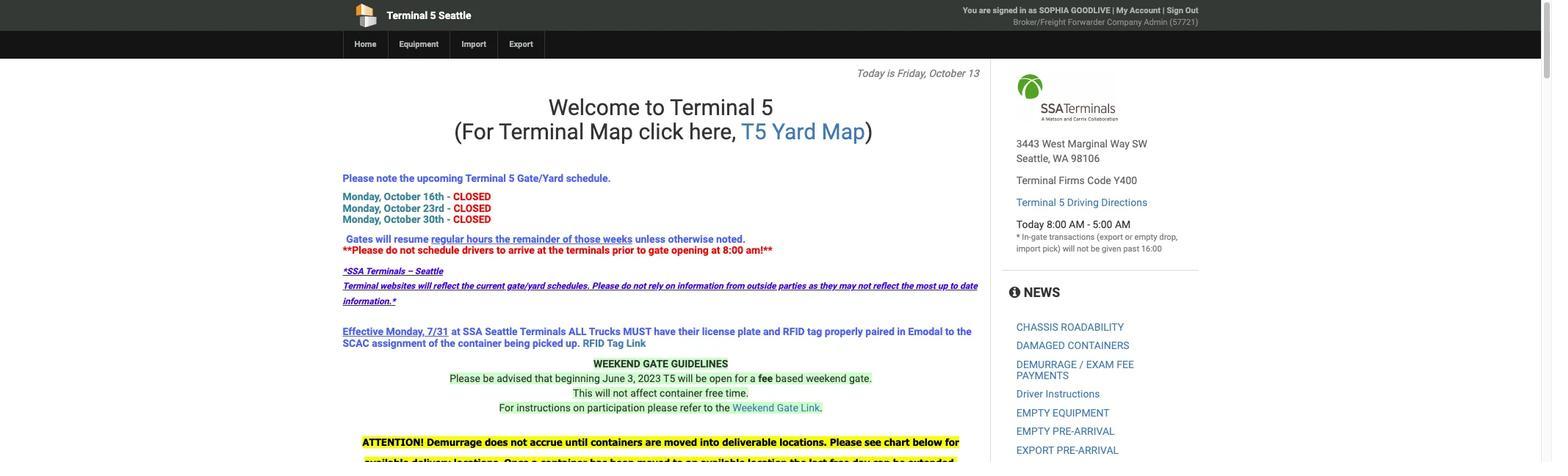 Task type: vqa. For each thing, say whether or not it's contained in the screenshot.
the "Terminals" inside the at SSA Seattle Terminals ALL Trucks MUST have their license plate and RFID tag properly paired in Emodal to the SCAC assignment of the container being picked up.
yes



Task type: describe. For each thing, give the bounding box(es) containing it.
october down note
[[384, 191, 421, 203]]

today for today is friday, october 13
[[856, 68, 884, 79]]

license
[[702, 326, 735, 338]]

info circle image
[[1009, 286, 1020, 300]]

please
[[647, 402, 677, 414]]

you
[[963, 6, 977, 15]]

below
[[913, 437, 942, 449]]

3443 west marginal way sw seattle, wa 98106
[[1016, 138, 1147, 165]]

13
[[967, 68, 979, 79]]

up.
[[566, 338, 580, 349]]

chart
[[884, 437, 910, 449]]

container inside at ssa seattle terminals all trucks must have their license plate and rfid tag properly paired in emodal to the scac assignment of the container being picked up.
[[458, 338, 502, 349]]

june
[[603, 373, 625, 385]]

my account link
[[1116, 6, 1161, 15]]

export
[[509, 40, 533, 49]]

equipment
[[399, 40, 439, 49]]

at inside at ssa seattle terminals all trucks must have their license plate and rfid tag properly paired in emodal to the scac assignment of the container being picked up.
[[451, 326, 460, 338]]

empty
[[1135, 233, 1157, 242]]

scac
[[343, 338, 369, 349]]

the left "most"
[[901, 282, 913, 292]]

- right 23rd
[[447, 203, 451, 214]]

hours
[[467, 233, 493, 245]]

the inside please note the upcoming terminal 5 gate/yard schedule. monday, october 16th - closed monday, october 23rd - closed monday, october 30th - closed
[[400, 173, 414, 184]]

friday,
[[897, 68, 926, 79]]

most
[[916, 282, 936, 292]]

5:00
[[1093, 219, 1112, 231]]

- inside today                                                                                                                                                                                                                                                                                                                                                                                                                                                                                                                                                                                                                                                                                                           8:00 am - 5:00 am * in-gate transactions (export or empty drop, import pick) will not be given past 16:00
[[1087, 219, 1090, 231]]

will down guidelines
[[678, 373, 693, 385]]

damaged containers link
[[1016, 340, 1129, 352]]

be left the advised
[[483, 373, 494, 385]]

west
[[1042, 138, 1065, 150]]

terminals inside at ssa seattle terminals all trucks must have their license plate and rfid tag properly paired in emodal to the scac assignment of the container being picked up.
[[520, 326, 566, 338]]

current
[[476, 282, 504, 292]]

0 vertical spatial pre-
[[1053, 426, 1074, 438]]

seattle,
[[1016, 153, 1050, 165]]

will down june
[[595, 388, 610, 400]]

5 inside welcome to terminal 5 (for terminal map click here, t5 yard map )
[[761, 95, 773, 120]]

2 closed from the top
[[454, 203, 491, 214]]

driver
[[1016, 389, 1043, 401]]

as inside *ssa terminals – seattle terminal websites will reflect the current gate/yard schedules. please do not rely on information from outside parties as they may not reflect the most up to date information.*
[[808, 282, 817, 292]]

weekend
[[594, 358, 640, 370]]

please inside attention! demurrage does not accrue until containers are moved into deliverable locations. please see chart below for available delivery locations. once a container has been moved to an available location the last free day can be extended.
[[830, 437, 862, 449]]

not left rely
[[633, 282, 646, 292]]

the inside attention! demurrage does not accrue until containers are moved into deliverable locations. please see chart below for available delivery locations. once a container has been moved to an available location the last free day can be extended.
[[790, 458, 806, 463]]

t5 inside welcome to terminal 5 (for terminal map click here, t5 yard map )
[[741, 119, 767, 145]]

will inside *ssa terminals – seattle terminal websites will reflect the current gate/yard schedules. please do not rely on information from outside parties as they may not reflect the most up to date information.*
[[417, 282, 431, 292]]

5 up equipment
[[430, 10, 436, 21]]

to inside at ssa seattle terminals all trucks must have their license plate and rfid tag properly paired in emodal to the scac assignment of the container being picked up.
[[945, 326, 954, 338]]

for inside attention! demurrage does not accrue until containers are moved into deliverable locations. please see chart below for available delivery locations. once a container has been moved to an available location the last free day can be extended.
[[945, 437, 959, 449]]

upcoming
[[417, 173, 463, 184]]

for inside weekend gate guidelines please be advised that beginning june 3, 2023 t5 will be open for a fee based weekend gate. this will not affect container free time. for instructions on participation please refer to the weekend gate link .
[[735, 373, 748, 385]]

noted.
[[716, 233, 746, 245]]

an
[[686, 458, 698, 463]]

2 empty from the top
[[1016, 426, 1050, 438]]

to inside attention! demurrage does not accrue until containers are moved into deliverable locations. please see chart below for available delivery locations. once a container has been moved to an available location the last free day can be extended.
[[673, 458, 683, 463]]

(export
[[1097, 233, 1123, 242]]

schedules.
[[547, 282, 590, 292]]

will inside gates will resume regular hours the remainder of those weeks unless otherwise noted. **please do not schedule drivers to arrive at the terminals prior to gate opening at 8:00 am!**
[[376, 233, 391, 245]]

instructions
[[1046, 389, 1100, 401]]

.
[[820, 402, 823, 414]]

all
[[569, 326, 587, 338]]

tag
[[807, 326, 822, 338]]

gates will resume regular hours the remainder of those weeks unless otherwise noted. **please do not schedule drivers to arrive at the terminals prior to gate opening at 8:00 am!**
[[343, 233, 773, 256]]

/
[[1079, 359, 1084, 371]]

not inside gates will resume regular hours the remainder of those weeks unless otherwise noted. **please do not schedule drivers to arrive at the terminals prior to gate opening at 8:00 am!**
[[400, 245, 415, 256]]

into
[[700, 437, 719, 449]]

signed
[[993, 6, 1018, 15]]

1 vertical spatial arrival
[[1078, 445, 1119, 457]]

code
[[1087, 175, 1111, 187]]

rely
[[648, 282, 663, 292]]

news
[[1020, 285, 1060, 300]]

1 closed from the top
[[453, 191, 491, 203]]

deliverable
[[722, 437, 777, 449]]

1 map from the left
[[590, 119, 633, 145]]

import
[[1016, 245, 1041, 254]]

as inside you are signed in as sophia goodlive | my account | sign out broker/freight forwarder company admin (57721)
[[1028, 6, 1037, 15]]

for
[[499, 402, 514, 414]]

october up resume at the bottom left of the page
[[384, 214, 421, 226]]

the right emodal on the right
[[957, 326, 972, 338]]

day
[[852, 458, 870, 463]]

please inside weekend gate guidelines please be advised that beginning june 3, 2023 t5 will be open for a fee based weekend gate. this will not affect container free time. for instructions on participation please refer to the weekend gate link .
[[450, 373, 480, 385]]

1 vertical spatial pre-
[[1057, 445, 1078, 457]]

pick)
[[1043, 245, 1061, 254]]

arrive
[[508, 245, 535, 256]]

(57721)
[[1170, 18, 1198, 27]]

websites
[[380, 282, 415, 292]]

empty pre-arrival link
[[1016, 426, 1115, 438]]

weeks
[[603, 233, 633, 245]]

containers
[[1068, 340, 1129, 352]]

has
[[590, 458, 607, 463]]

0 vertical spatial moved
[[664, 437, 697, 449]]

today is friday, october 13
[[856, 68, 979, 79]]

2 available from the left
[[701, 458, 745, 463]]

welcome
[[549, 95, 640, 120]]

in inside at ssa seattle terminals all trucks must have their license plate and rfid tag properly paired in emodal to the scac assignment of the container being picked up.
[[897, 326, 906, 338]]

containers
[[591, 437, 642, 449]]

have
[[654, 326, 676, 338]]

drivers
[[462, 245, 494, 256]]

trucks
[[589, 326, 621, 338]]

at ssa seattle terminals all trucks must have their license plate and rfid tag properly paired in emodal to the scac assignment of the container being picked up.
[[343, 326, 972, 349]]

beginning
[[555, 373, 600, 385]]

way
[[1110, 138, 1130, 150]]

the left current
[[461, 282, 474, 292]]

- right 30th
[[447, 214, 451, 226]]

weekend
[[806, 373, 847, 385]]

fee
[[1117, 359, 1134, 371]]

from
[[725, 282, 744, 292]]

8:00 inside today                                                                                                                                                                                                                                                                                                                                                                                                                                                                                                                                                                                                                                                                                                           8:00 am - 5:00 am * in-gate transactions (export or empty drop, import pick) will not be given past 16:00
[[1047, 219, 1067, 231]]

damaged
[[1016, 340, 1065, 352]]

attention!
[[362, 437, 424, 449]]

accrue
[[530, 437, 562, 449]]

the left terminals
[[549, 245, 564, 256]]

2 reflect from the left
[[873, 282, 898, 292]]

forwarder
[[1068, 18, 1105, 27]]

paired
[[865, 326, 895, 338]]

1 available from the left
[[365, 458, 409, 463]]

of inside at ssa seattle terminals all trucks must have their license plate and rfid tag properly paired in emodal to the scac assignment of the container being picked up.
[[429, 338, 438, 349]]

2 | from the left
[[1163, 6, 1165, 15]]

chassis roadability damaged containers demurrage / exam fee payments driver instructions empty equipment empty pre-arrival export pre-arrival
[[1016, 322, 1134, 457]]

participation
[[587, 402, 645, 414]]

regular
[[431, 233, 464, 245]]

terminal inside please note the upcoming terminal 5 gate/yard schedule. monday, october 16th - closed monday, october 23rd - closed monday, october 30th - closed
[[465, 173, 506, 184]]

this
[[573, 388, 593, 400]]

5 left driving
[[1059, 197, 1065, 209]]

being
[[504, 338, 530, 349]]

seattle for at
[[485, 326, 518, 338]]

2 am from the left
[[1115, 219, 1131, 231]]

seattle inside *ssa terminals – seattle terminal websites will reflect the current gate/yard schedules. please do not rely on information from outside parties as they may not reflect the most up to date information.*
[[415, 267, 443, 277]]

0 horizontal spatial rfid
[[583, 338, 605, 349]]

7/31
[[427, 326, 449, 338]]

do inside *ssa terminals – seattle terminal websites will reflect the current gate/yard schedules. please do not rely on information from outside parties as they may not reflect the most up to date information.*
[[621, 282, 631, 292]]

*ssa
[[343, 267, 363, 277]]

the right hours
[[495, 233, 510, 245]]

please inside please note the upcoming terminal 5 gate/yard schedule. monday, october 16th - closed monday, october 23rd - closed monday, october 30th - closed
[[343, 173, 374, 184]]

account
[[1130, 6, 1161, 15]]

please note the upcoming terminal 5 gate/yard schedule. monday, october 16th - closed monday, october 23rd - closed monday, october 30th - closed
[[343, 173, 611, 226]]

my
[[1116, 6, 1128, 15]]

october left 23rd
[[384, 203, 421, 214]]

home
[[354, 40, 376, 49]]

directions
[[1101, 197, 1148, 209]]



Task type: locate. For each thing, give the bounding box(es) containing it.
gate
[[777, 402, 798, 414]]

time.
[[726, 388, 749, 400]]

8:00 up transactions
[[1047, 219, 1067, 231]]

am up or
[[1115, 219, 1131, 231]]

sophia
[[1039, 6, 1069, 15]]

0 horizontal spatial container
[[458, 338, 502, 349]]

container inside attention! demurrage does not accrue until containers are moved into deliverable locations. please see chart below for available delivery locations. once a container has been moved to an available location the last free day can be extended.
[[540, 458, 587, 463]]

1 am from the left
[[1069, 219, 1085, 231]]

terminals
[[566, 245, 610, 256]]

empty down the driver
[[1016, 407, 1050, 419]]

today for today                                                                                                                                                                                                                                                                                                                                                                                                                                                                                                                                                                                                                                                                                                           8:00 am - 5:00 am * in-gate transactions (export or empty drop, import pick) will not be given past 16:00
[[1016, 219, 1044, 231]]

1 horizontal spatial t5
[[741, 119, 767, 145]]

on down this
[[573, 402, 585, 414]]

do inside gates will resume regular hours the remainder of those weeks unless otherwise noted. **please do not schedule drivers to arrive at the terminals prior to gate opening at 8:00 am!**
[[386, 245, 397, 256]]

refer
[[680, 402, 701, 414]]

1 vertical spatial for
[[945, 437, 959, 449]]

at
[[537, 245, 546, 256], [711, 245, 720, 256], [451, 326, 460, 338]]

- right 16th
[[447, 191, 451, 203]]

terminal 5 seattle image
[[1016, 73, 1119, 122]]

does
[[485, 437, 508, 449]]

1 vertical spatial empty
[[1016, 426, 1050, 438]]

company
[[1107, 18, 1142, 27]]

gate left opening
[[648, 245, 669, 256]]

not down transactions
[[1077, 245, 1089, 254]]

date
[[960, 282, 977, 292]]

- left 5:00
[[1087, 219, 1090, 231]]

0 horizontal spatial t5
[[663, 373, 675, 385]]

1 horizontal spatial for
[[945, 437, 959, 449]]

terminals up websites
[[365, 267, 405, 277]]

link
[[626, 338, 646, 349], [801, 402, 820, 414]]

0 horizontal spatial do
[[386, 245, 397, 256]]

to right the welcome at the left
[[645, 95, 665, 120]]

seattle right "ssa" on the bottom
[[485, 326, 518, 338]]

1 vertical spatial today
[[1016, 219, 1044, 231]]

1 vertical spatial terminals
[[520, 326, 566, 338]]

0 horizontal spatial at
[[451, 326, 460, 338]]

seattle for terminal
[[439, 10, 471, 21]]

1 horizontal spatial on
[[665, 282, 675, 292]]

be down guidelines
[[696, 373, 707, 385]]

weekend gate guidelines please be advised that beginning june 3, 2023 t5 will be open for a fee based weekend gate. this will not affect container free time. for instructions on participation please refer to the weekend gate link .
[[450, 358, 872, 414]]

please down "ssa" on the bottom
[[450, 373, 480, 385]]

rfid left 'tag'
[[783, 326, 805, 338]]

welcome to terminal 5 (for terminal map click here, t5 yard map )
[[449, 95, 873, 145]]

gate up the import
[[1031, 233, 1047, 242]]

*ssa terminals – seattle terminal websites will reflect the current gate/yard schedules. please do not rely on information from outside parties as they may not reflect the most up to date information.*
[[343, 267, 977, 307]]

rfid inside at ssa seattle terminals all trucks must have their license plate and rfid tag properly paired in emodal to the scac assignment of the container being picked up.
[[783, 326, 805, 338]]

1 horizontal spatial container
[[540, 458, 587, 463]]

)
[[865, 119, 873, 145]]

open
[[709, 373, 732, 385]]

0 vertical spatial today
[[856, 68, 884, 79]]

admin
[[1144, 18, 1168, 27]]

1 horizontal spatial locations.
[[779, 437, 827, 449]]

0 horizontal spatial available
[[365, 458, 409, 463]]

1 vertical spatial are
[[645, 437, 661, 449]]

to left arrive
[[497, 245, 506, 256]]

a right once
[[532, 458, 538, 463]]

1 vertical spatial on
[[573, 402, 585, 414]]

not up once
[[511, 437, 527, 449]]

roadability
[[1061, 322, 1124, 333]]

chassis
[[1016, 322, 1058, 333]]

to inside welcome to terminal 5 (for terminal map click here, t5 yard map )
[[645, 95, 665, 120]]

16th
[[423, 191, 444, 203]]

seattle right –
[[415, 267, 443, 277]]

october left "13"
[[929, 68, 965, 79]]

0 vertical spatial arrival
[[1074, 426, 1115, 438]]

home link
[[343, 31, 387, 59]]

1 horizontal spatial at
[[537, 245, 546, 256]]

arrival down empty pre-arrival link
[[1078, 445, 1119, 457]]

do left rely
[[621, 282, 631, 292]]

1 horizontal spatial available
[[701, 458, 745, 463]]

advised
[[497, 373, 532, 385]]

0 vertical spatial seattle
[[439, 10, 471, 21]]

1 horizontal spatial of
[[563, 233, 572, 245]]

terminal
[[387, 10, 428, 21], [670, 95, 755, 120], [499, 119, 584, 145], [465, 173, 506, 184], [1016, 175, 1056, 187], [1016, 197, 1056, 209], [343, 282, 378, 292]]

1 horizontal spatial |
[[1163, 6, 1165, 15]]

to inside *ssa terminals – seattle terminal websites will reflect the current gate/yard schedules. please do not rely on information from outside parties as they may not reflect the most up to date information.*
[[950, 282, 958, 292]]

the left "ssa" on the bottom
[[441, 338, 455, 349]]

0 horizontal spatial on
[[573, 402, 585, 414]]

1 horizontal spatial free
[[830, 458, 850, 463]]

1 vertical spatial locations.
[[454, 458, 501, 463]]

5 inside please note the upcoming terminal 5 gate/yard schedule. monday, october 16th - closed monday, october 23rd - closed monday, october 30th - closed
[[509, 173, 515, 184]]

equipment
[[1053, 407, 1110, 419]]

0 horizontal spatial as
[[808, 282, 817, 292]]

1 horizontal spatial am
[[1115, 219, 1131, 231]]

0 horizontal spatial map
[[590, 119, 633, 145]]

1 vertical spatial do
[[621, 282, 631, 292]]

information.*
[[343, 296, 395, 307]]

do
[[386, 245, 397, 256], [621, 282, 631, 292]]

1 horizontal spatial link
[[801, 402, 820, 414]]

are down please
[[645, 437, 661, 449]]

not up participation in the left bottom of the page
[[613, 388, 628, 400]]

and
[[763, 326, 780, 338]]

locations. down does
[[454, 458, 501, 463]]

0 horizontal spatial today
[[856, 68, 884, 79]]

0 horizontal spatial 8:00
[[723, 245, 743, 256]]

0 horizontal spatial link
[[626, 338, 646, 349]]

map right yard at the top of the page
[[822, 119, 865, 145]]

to right 'prior'
[[637, 245, 646, 256]]

in right paired
[[897, 326, 906, 338]]

based
[[775, 373, 803, 385]]

container
[[458, 338, 502, 349], [660, 388, 703, 400], [540, 458, 587, 463]]

rfid tag link link
[[583, 338, 649, 349]]

5
[[430, 10, 436, 21], [761, 95, 773, 120], [509, 173, 515, 184], [1059, 197, 1065, 209]]

5 left gate/yard in the left of the page
[[509, 173, 515, 184]]

otherwise
[[668, 233, 714, 245]]

0 horizontal spatial in
[[897, 326, 906, 338]]

are right "you"
[[979, 6, 991, 15]]

0 vertical spatial link
[[626, 338, 646, 349]]

0 vertical spatial on
[[665, 282, 675, 292]]

not right may
[[858, 282, 871, 292]]

empty up export
[[1016, 426, 1050, 438]]

0 vertical spatial as
[[1028, 6, 1037, 15]]

available down attention!
[[365, 458, 409, 463]]

8:00 left am!**
[[723, 245, 743, 256]]

2 horizontal spatial container
[[660, 388, 703, 400]]

0 horizontal spatial reflect
[[433, 282, 459, 292]]

0 horizontal spatial locations.
[[454, 458, 501, 463]]

to inside weekend gate guidelines please be advised that beginning june 3, 2023 t5 will be open for a fee based weekend gate. this will not affect container free time. for instructions on participation please refer to the weekend gate link .
[[704, 402, 713, 414]]

t5
[[741, 119, 767, 145], [663, 373, 675, 385]]

5 right "here,"
[[761, 95, 773, 120]]

until
[[565, 437, 588, 449]]

1 horizontal spatial rfid
[[783, 326, 805, 338]]

0 horizontal spatial of
[[429, 338, 438, 349]]

0 horizontal spatial gate
[[648, 245, 669, 256]]

pre- down empty pre-arrival link
[[1057, 445, 1078, 457]]

yard
[[772, 119, 816, 145]]

free down open
[[705, 388, 723, 400]]

opening
[[671, 245, 709, 256]]

on inside weekend gate guidelines please be advised that beginning june 3, 2023 t5 will be open for a fee based weekend gate. this will not affect container free time. for instructions on participation please refer to the weekend gate link .
[[573, 402, 585, 414]]

0 vertical spatial t5
[[741, 119, 767, 145]]

to right up
[[950, 282, 958, 292]]

am!**
[[746, 245, 773, 256]]

1 vertical spatial moved
[[637, 458, 670, 463]]

0 vertical spatial 8:00
[[1047, 219, 1067, 231]]

assignment
[[372, 338, 426, 349]]

seattle inside terminal 5 seattle link
[[439, 10, 471, 21]]

1 vertical spatial link
[[801, 402, 820, 414]]

2023
[[638, 373, 661, 385]]

0 horizontal spatial free
[[705, 388, 723, 400]]

2 horizontal spatial at
[[711, 245, 720, 256]]

free inside weekend gate guidelines please be advised that beginning june 3, 2023 t5 will be open for a fee based weekend gate. this will not affect container free time. for instructions on participation please refer to the weekend gate link .
[[705, 388, 723, 400]]

here,
[[689, 119, 736, 145]]

parties
[[778, 282, 806, 292]]

the
[[400, 173, 414, 184], [495, 233, 510, 245], [549, 245, 564, 256], [461, 282, 474, 292], [901, 282, 913, 292], [957, 326, 972, 338], [441, 338, 455, 349], [715, 402, 730, 414], [790, 458, 806, 463]]

0 horizontal spatial terminals
[[365, 267, 405, 277]]

1 horizontal spatial map
[[822, 119, 865, 145]]

as left the 'they'
[[808, 282, 817, 292]]

properly
[[825, 326, 863, 338]]

a inside attention! demurrage does not accrue until containers are moved into deliverable locations. please see chart below for available delivery locations. once a container has been moved to an available location the last free day can be extended.
[[532, 458, 538, 463]]

in right signed
[[1020, 6, 1026, 15]]

2 map from the left
[[822, 119, 865, 145]]

1 horizontal spatial 8:00
[[1047, 219, 1067, 231]]

0 vertical spatial do
[[386, 245, 397, 256]]

not
[[400, 245, 415, 256], [1077, 245, 1089, 254], [633, 282, 646, 292], [858, 282, 871, 292], [613, 388, 628, 400], [511, 437, 527, 449]]

container up refer
[[660, 388, 703, 400]]

please
[[343, 173, 374, 184], [592, 282, 619, 292], [450, 373, 480, 385], [830, 437, 862, 449]]

at left "ssa" on the bottom
[[451, 326, 460, 338]]

for up time.
[[735, 373, 748, 385]]

terminal firms code y400
[[1016, 175, 1137, 187]]

a left fee
[[750, 373, 756, 385]]

affect
[[630, 388, 657, 400]]

of right assignment
[[429, 338, 438, 349]]

october
[[929, 68, 965, 79], [384, 191, 421, 203], [384, 203, 421, 214], [384, 214, 421, 226]]

pre- down empty equipment link
[[1053, 426, 1074, 438]]

1 reflect from the left
[[433, 282, 459, 292]]

0 vertical spatial empty
[[1016, 407, 1050, 419]]

terminal inside *ssa terminals – seattle terminal websites will reflect the current gate/yard schedules. please do not rely on information from outside parties as they may not reflect the most up to date information.*
[[343, 282, 378, 292]]

seattle
[[439, 10, 471, 21], [415, 267, 443, 277], [485, 326, 518, 338]]

am up transactions
[[1069, 219, 1085, 231]]

given
[[1102, 245, 1121, 254]]

3 closed from the top
[[453, 214, 491, 226]]

0 horizontal spatial for
[[735, 373, 748, 385]]

as up broker/freight
[[1028, 6, 1037, 15]]

0 vertical spatial in
[[1020, 6, 1026, 15]]

link right the gate
[[801, 402, 820, 414]]

will
[[376, 233, 391, 245], [1063, 245, 1075, 254], [417, 282, 431, 292], [678, 373, 693, 385], [595, 388, 610, 400]]

| left my
[[1112, 6, 1114, 15]]

t5 left yard at the top of the page
[[741, 119, 767, 145]]

today inside today                                                                                                                                                                                                                                                                                                                                                                                                                                                                                                                                                                                                                                                                                                           8:00 am - 5:00 am * in-gate transactions (export or empty drop, import pick) will not be given past 16:00
[[1016, 219, 1044, 231]]

are inside you are signed in as sophia goodlive | my account | sign out broker/freight forwarder company admin (57721)
[[979, 6, 991, 15]]

0 vertical spatial free
[[705, 388, 723, 400]]

you are signed in as sophia goodlive | my account | sign out broker/freight forwarder company admin (57721)
[[963, 6, 1198, 27]]

last
[[809, 458, 827, 463]]

on right rely
[[665, 282, 675, 292]]

terminal 5 driving directions link
[[1016, 197, 1148, 209]]

will down transactions
[[1063, 245, 1075, 254]]

0 vertical spatial a
[[750, 373, 756, 385]]

at right arrive
[[537, 245, 546, 256]]

closed
[[453, 191, 491, 203], [454, 203, 491, 214], [453, 214, 491, 226]]

demurrage
[[427, 437, 482, 449]]

not inside attention! demurrage does not accrue until containers are moved into deliverable locations. please see chart below for available delivery locations. once a container has been moved to an available location the last free day can be extended.
[[511, 437, 527, 449]]

to right refer
[[704, 402, 713, 414]]

**please
[[343, 245, 383, 256]]

will inside today                                                                                                                                                                                                                                                                                                                                                                                                                                                                                                                                                                                                                                                                                                           8:00 am - 5:00 am * in-gate transactions (export or empty drop, import pick) will not be given past 16:00
[[1063, 245, 1075, 254]]

seattle up import
[[439, 10, 471, 21]]

past
[[1123, 245, 1139, 254]]

terminals left all
[[520, 326, 566, 338]]

moved up an
[[664, 437, 697, 449]]

in inside you are signed in as sophia goodlive | my account | sign out broker/freight forwarder company admin (57721)
[[1020, 6, 1026, 15]]

a inside weekend gate guidelines please be advised that beginning june 3, 2023 t5 will be open for a fee based weekend gate. this will not affect container free time. for instructions on participation please refer to the weekend gate link .
[[750, 373, 756, 385]]

be left given
[[1091, 245, 1100, 254]]

reflect right may
[[873, 282, 898, 292]]

gates
[[346, 233, 373, 245]]

today left is
[[856, 68, 884, 79]]

unless
[[635, 233, 666, 245]]

8:00 inside gates will resume regular hours the remainder of those weeks unless otherwise noted. **please do not schedule drivers to arrive at the terminals prior to gate opening at 8:00 am!**
[[723, 245, 743, 256]]

picked
[[532, 338, 563, 349]]

0 vertical spatial are
[[979, 6, 991, 15]]

1 horizontal spatial as
[[1028, 6, 1037, 15]]

1 vertical spatial container
[[660, 388, 703, 400]]

1 horizontal spatial today
[[1016, 219, 1044, 231]]

empty equipment link
[[1016, 407, 1110, 419]]

of inside gates will resume regular hours the remainder of those weeks unless otherwise noted. **please do not schedule drivers to arrive at the terminals prior to gate opening at 8:00 am!**
[[563, 233, 572, 245]]

t5 inside weekend gate guidelines please be advised that beginning june 3, 2023 t5 will be open for a fee based weekend gate. this will not affect container free time. for instructions on participation please refer to the weekend gate link .
[[663, 373, 675, 385]]

please up day
[[830, 437, 862, 449]]

remainder
[[513, 233, 560, 245]]

container inside weekend gate guidelines please be advised that beginning june 3, 2023 t5 will be open for a fee based weekend gate. this will not affect container free time. for instructions on participation please refer to the weekend gate link .
[[660, 388, 703, 400]]

free inside attention! demurrage does not accrue until containers are moved into deliverable locations. please see chart below for available delivery locations. once a container has been moved to an available location the last free day can be extended.
[[830, 458, 850, 463]]

link right tag
[[626, 338, 646, 349]]

link inside weekend gate guidelines please be advised that beginning june 3, 2023 t5 will be open for a fee based weekend gate. this will not affect container free time. for instructions on participation please refer to the weekend gate link .
[[801, 402, 820, 414]]

be
[[1091, 245, 1100, 254], [483, 373, 494, 385], [696, 373, 707, 385], [893, 458, 905, 463]]

0 horizontal spatial are
[[645, 437, 661, 449]]

1 horizontal spatial are
[[979, 6, 991, 15]]

container left being
[[458, 338, 502, 349]]

sw
[[1132, 138, 1147, 150]]

do right **please
[[386, 245, 397, 256]]

will right websites
[[417, 282, 431, 292]]

to right emodal on the right
[[945, 326, 954, 338]]

marginal
[[1068, 138, 1108, 150]]

be down chart
[[893, 458, 905, 463]]

0 vertical spatial terminals
[[365, 267, 405, 277]]

the left last
[[790, 458, 806, 463]]

1 horizontal spatial a
[[750, 373, 756, 385]]

empty
[[1016, 407, 1050, 419], [1016, 426, 1050, 438]]

on inside *ssa terminals – seattle terminal websites will reflect the current gate/yard schedules. please do not rely on information from outside parties as they may not reflect the most up to date information.*
[[665, 282, 675, 292]]

be inside attention! demurrage does not accrue until containers are moved into deliverable locations. please see chart below for available delivery locations. once a container has been moved to an available location the last free day can be extended.
[[893, 458, 905, 463]]

1 vertical spatial t5
[[663, 373, 675, 385]]

the inside weekend gate guidelines please be advised that beginning june 3, 2023 t5 will be open for a fee based weekend gate. this will not affect container free time. for instructions on participation please refer to the weekend gate link .
[[715, 402, 730, 414]]

available down into at bottom
[[701, 458, 745, 463]]

2 vertical spatial container
[[540, 458, 587, 463]]

attention! demurrage does not accrue until containers are moved into deliverable locations. please see chart below for available delivery locations. once a container has been moved to an available location the last free day can be extended.
[[362, 437, 959, 463]]

driving
[[1067, 197, 1099, 209]]

seattle inside at ssa seattle terminals all trucks must have their license plate and rfid tag properly paired in emodal to the scac assignment of the container being picked up.
[[485, 326, 518, 338]]

map left the click
[[590, 119, 633, 145]]

at right opening
[[711, 245, 720, 256]]

1 vertical spatial free
[[830, 458, 850, 463]]

gate
[[643, 358, 668, 370]]

1 | from the left
[[1112, 6, 1114, 15]]

0 horizontal spatial |
[[1112, 6, 1114, 15]]

wa
[[1053, 153, 1068, 165]]

0 vertical spatial container
[[458, 338, 502, 349]]

up
[[938, 282, 948, 292]]

the right note
[[400, 173, 414, 184]]

2 vertical spatial seattle
[[485, 326, 518, 338]]

for right below
[[945, 437, 959, 449]]

weekend gate link link
[[732, 402, 820, 414]]

1 vertical spatial of
[[429, 338, 438, 349]]

0 vertical spatial for
[[735, 373, 748, 385]]

1 vertical spatial gate
[[648, 245, 669, 256]]

0 vertical spatial of
[[563, 233, 572, 245]]

1 horizontal spatial do
[[621, 282, 631, 292]]

0 vertical spatial locations.
[[779, 437, 827, 449]]

-
[[447, 191, 451, 203], [447, 203, 451, 214], [447, 214, 451, 226], [1087, 219, 1090, 231]]

today up in-
[[1016, 219, 1044, 231]]

1 vertical spatial 8:00
[[723, 245, 743, 256]]

locations. up last
[[779, 437, 827, 449]]

rfid right up.
[[583, 338, 605, 349]]

1 horizontal spatial in
[[1020, 6, 1026, 15]]

are inside attention! demurrage does not accrue until containers are moved into deliverable locations. please see chart below for available delivery locations. once a container has been moved to an available location the last free day can be extended.
[[645, 437, 661, 449]]

not up –
[[400, 245, 415, 256]]

the down time.
[[715, 402, 730, 414]]

not inside weekend gate guidelines please be advised that beginning june 3, 2023 t5 will be open for a fee based weekend gate. this will not affect container free time. for instructions on participation please refer to the weekend gate link .
[[613, 388, 628, 400]]

gate inside today                                                                                                                                                                                                                                                                                                                                                                                                                                                                                                                                                                                                                                                                                                           8:00 am - 5:00 am * in-gate transactions (export or empty drop, import pick) will not be given past 16:00
[[1031, 233, 1047, 242]]

1 horizontal spatial reflect
[[873, 282, 898, 292]]

1 empty from the top
[[1016, 407, 1050, 419]]

to left an
[[673, 458, 683, 463]]

| left sign at the top right
[[1163, 6, 1165, 15]]

schedule.
[[566, 173, 611, 184]]

please inside *ssa terminals – seattle terminal websites will reflect the current gate/yard schedules. please do not rely on information from outside parties as they may not reflect the most up to date information.*
[[592, 282, 619, 292]]

1 vertical spatial as
[[808, 282, 817, 292]]

emodal
[[908, 326, 943, 338]]

0 horizontal spatial a
[[532, 458, 538, 463]]

1 vertical spatial seattle
[[415, 267, 443, 277]]

equipment link
[[387, 31, 450, 59]]

0 vertical spatial gate
[[1031, 233, 1047, 242]]

to
[[645, 95, 665, 120], [497, 245, 506, 256], [637, 245, 646, 256], [950, 282, 958, 292], [945, 326, 954, 338], [704, 402, 713, 414], [673, 458, 683, 463]]

1 vertical spatial in
[[897, 326, 906, 338]]

terminals inside *ssa terminals – seattle terminal websites will reflect the current gate/yard schedules. please do not rely on information from outside parties as they may not reflect the most up to date information.*
[[365, 267, 405, 277]]

1 vertical spatial a
[[532, 458, 538, 463]]

gate inside gates will resume regular hours the remainder of those weeks unless otherwise noted. **please do not schedule drivers to arrive at the terminals prior to gate opening at 8:00 am!**
[[648, 245, 669, 256]]

1 horizontal spatial gate
[[1031, 233, 1047, 242]]

not inside today                                                                                                                                                                                                                                                                                                                                                                                                                                                                                                                                                                                                                                                                                                           8:00 am - 5:00 am * in-gate transactions (export or empty drop, import pick) will not be given past 16:00
[[1077, 245, 1089, 254]]

reflect down schedule
[[433, 282, 459, 292]]

be inside today                                                                                                                                                                                                                                                                                                                                                                                                                                                                                                                                                                                                                                                                                                           8:00 am - 5:00 am * in-gate transactions (export or empty drop, import pick) will not be given past 16:00
[[1091, 245, 1100, 254]]

free left day
[[830, 458, 850, 463]]

t5 right 2023
[[663, 373, 675, 385]]

schedule
[[418, 245, 459, 256]]

0 horizontal spatial am
[[1069, 219, 1085, 231]]

1 horizontal spatial terminals
[[520, 326, 566, 338]]

please left note
[[343, 173, 374, 184]]



